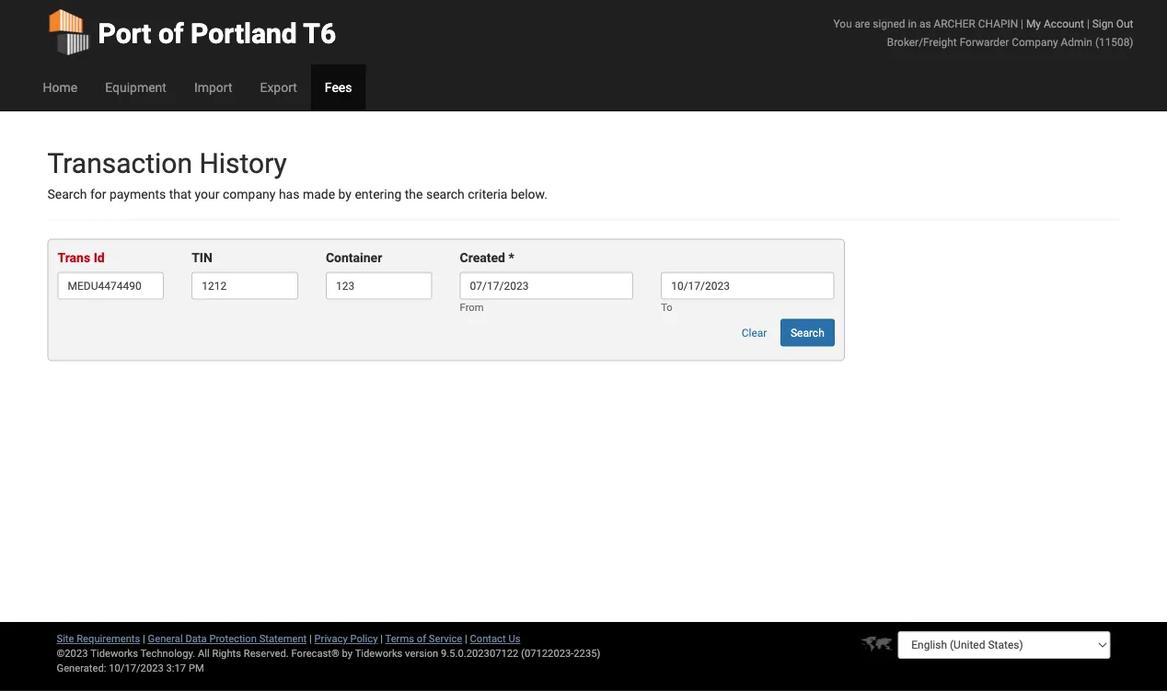 Task type: locate. For each thing, give the bounding box(es) containing it.
sign out link
[[1092, 17, 1134, 30]]

Trans Id text field
[[58, 272, 164, 300]]

search
[[47, 187, 87, 202], [791, 326, 825, 339]]

site requirements | general data protection statement | privacy policy | terms of service | contact us ©2023 tideworks technology. all rights reserved. forecast® by tideworks version 9.5.0.202307122 (07122023-2235) generated: 10/17/2023 3:17 pm
[[57, 633, 601, 674]]

0 horizontal spatial search
[[47, 187, 87, 202]]

broker/freight
[[887, 35, 957, 48]]

chapin
[[978, 17, 1018, 30]]

0 vertical spatial by
[[338, 187, 352, 202]]

you are signed in as archer chapin | my account | sign out broker/freight forwarder company admin (11508)
[[834, 17, 1134, 48]]

payments
[[110, 187, 166, 202]]

created
[[460, 250, 505, 265]]

are
[[855, 17, 870, 30]]

policy
[[350, 633, 378, 645]]

archer
[[934, 17, 976, 30]]

0 vertical spatial search
[[47, 187, 87, 202]]

9.5.0.202307122
[[441, 648, 519, 660]]

company
[[1012, 35, 1058, 48]]

|
[[1021, 17, 1024, 30], [1087, 17, 1090, 30], [143, 633, 145, 645], [309, 633, 312, 645], [380, 633, 383, 645], [465, 633, 467, 645]]

my account link
[[1026, 17, 1084, 30]]

criteria
[[468, 187, 508, 202]]

contact us link
[[470, 633, 520, 645]]

portland
[[191, 17, 297, 50]]

1 horizontal spatial of
[[417, 633, 426, 645]]

site requirements link
[[57, 633, 140, 645]]

| up 9.5.0.202307122 at the bottom
[[465, 633, 467, 645]]

pm
[[189, 662, 204, 674]]

out
[[1116, 17, 1134, 30]]

terms
[[385, 633, 414, 645]]

by inside site requirements | general data protection statement | privacy policy | terms of service | contact us ©2023 tideworks technology. all rights reserved. forecast® by tideworks version 9.5.0.202307122 (07122023-2235) generated: 10/17/2023 3:17 pm
[[342, 648, 353, 660]]

of right port
[[158, 17, 184, 50]]

1 vertical spatial of
[[417, 633, 426, 645]]

by inside transaction history search for payments that your company has made by entering the search criteria below.
[[338, 187, 352, 202]]

search inside button
[[791, 326, 825, 339]]

forwarder
[[960, 35, 1009, 48]]

by down privacy policy link
[[342, 648, 353, 660]]

port of portland t6
[[98, 17, 336, 50]]

generated:
[[57, 662, 106, 674]]

1 vertical spatial search
[[791, 326, 825, 339]]

search left for
[[47, 187, 87, 202]]

id
[[94, 250, 105, 265]]

1 horizontal spatial search
[[791, 326, 825, 339]]

1 vertical spatial by
[[342, 648, 353, 660]]

equipment button
[[91, 64, 180, 110]]

version
[[405, 648, 438, 660]]

0 vertical spatial of
[[158, 17, 184, 50]]

the
[[405, 187, 423, 202]]

trans id
[[58, 250, 105, 265]]

created *
[[460, 250, 514, 265]]

search
[[426, 187, 465, 202]]

account
[[1044, 17, 1084, 30]]

Created * text field
[[460, 272, 633, 300]]

admin
[[1061, 35, 1093, 48]]

general data protection statement link
[[148, 633, 307, 645]]

3:17
[[166, 662, 186, 674]]

my
[[1026, 17, 1041, 30]]

reserved.
[[244, 648, 289, 660]]

MM/dd/yyyy text field
[[661, 272, 835, 300]]

of up the version
[[417, 633, 426, 645]]

forecast®
[[291, 648, 339, 660]]

export
[[260, 80, 297, 95]]

protection
[[209, 633, 257, 645]]

| left "sign" on the top
[[1087, 17, 1090, 30]]

general
[[148, 633, 183, 645]]

transaction history search for payments that your company has made by entering the search criteria below.
[[47, 147, 548, 202]]

transaction
[[47, 147, 192, 179]]

terms of service link
[[385, 633, 462, 645]]

entering
[[355, 187, 402, 202]]

privacy
[[314, 633, 348, 645]]

home
[[43, 80, 77, 95]]

contact
[[470, 633, 506, 645]]

by right made
[[338, 187, 352, 202]]

Container text field
[[326, 272, 432, 300]]

from
[[460, 301, 484, 313]]

rights
[[212, 648, 241, 660]]

of
[[158, 17, 184, 50], [417, 633, 426, 645]]

clear
[[742, 326, 767, 339]]

t6
[[303, 17, 336, 50]]

search right clear
[[791, 326, 825, 339]]

by
[[338, 187, 352, 202], [342, 648, 353, 660]]

import button
[[180, 64, 246, 110]]

below.
[[511, 187, 548, 202]]



Task type: describe. For each thing, give the bounding box(es) containing it.
tideworks
[[355, 648, 403, 660]]

clear button
[[732, 319, 777, 346]]

us
[[508, 633, 520, 645]]

(11508)
[[1095, 35, 1134, 48]]

history
[[199, 147, 287, 179]]

site
[[57, 633, 74, 645]]

you
[[834, 17, 852, 30]]

search button
[[781, 319, 835, 346]]

10/17/2023
[[109, 662, 164, 674]]

port
[[98, 17, 151, 50]]

made
[[303, 187, 335, 202]]

fees button
[[311, 64, 366, 110]]

service
[[429, 633, 462, 645]]

signed
[[873, 17, 905, 30]]

export button
[[246, 64, 311, 110]]

data
[[185, 633, 207, 645]]

company
[[223, 187, 276, 202]]

TIN text field
[[192, 272, 298, 300]]

privacy policy link
[[314, 633, 378, 645]]

(07122023-
[[521, 648, 574, 660]]

your
[[195, 187, 220, 202]]

| left my
[[1021, 17, 1024, 30]]

technology.
[[140, 648, 195, 660]]

import
[[194, 80, 232, 95]]

to
[[661, 301, 673, 313]]

of inside site requirements | general data protection statement | privacy policy | terms of service | contact us ©2023 tideworks technology. all rights reserved. forecast® by tideworks version 9.5.0.202307122 (07122023-2235) generated: 10/17/2023 3:17 pm
[[417, 633, 426, 645]]

| up tideworks
[[380, 633, 383, 645]]

all
[[198, 648, 210, 660]]

as
[[920, 17, 931, 30]]

0 horizontal spatial of
[[158, 17, 184, 50]]

statement
[[259, 633, 307, 645]]

home button
[[29, 64, 91, 110]]

requirements
[[77, 633, 140, 645]]

that
[[169, 187, 192, 202]]

| left the general
[[143, 633, 145, 645]]

| up forecast® at the bottom
[[309, 633, 312, 645]]

fees
[[325, 80, 352, 95]]

equipment
[[105, 80, 167, 95]]

©2023 tideworks
[[57, 648, 138, 660]]

for
[[90, 187, 106, 202]]

in
[[908, 17, 917, 30]]

tin
[[192, 250, 212, 265]]

search inside transaction history search for payments that your company has made by entering the search criteria below.
[[47, 187, 87, 202]]

2235)
[[574, 648, 601, 660]]

sign
[[1092, 17, 1114, 30]]

port of portland t6 link
[[47, 0, 336, 64]]

container
[[326, 250, 382, 265]]

*
[[509, 250, 514, 265]]

has
[[279, 187, 300, 202]]

trans
[[58, 250, 90, 265]]



Task type: vqa. For each thing, say whether or not it's contained in the screenshot.
08/16/2023
no



